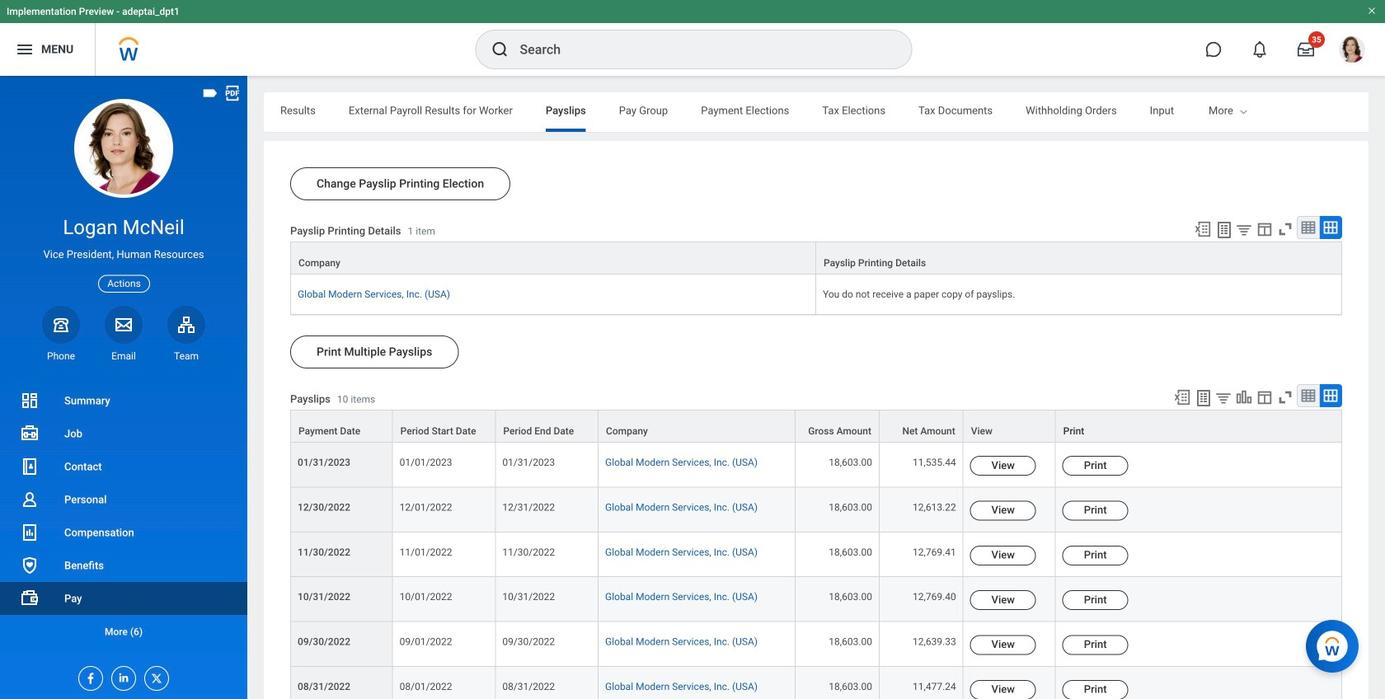 Task type: describe. For each thing, give the bounding box(es) containing it.
phone image
[[49, 315, 73, 335]]

compensation image
[[20, 523, 40, 542]]

justify image
[[15, 40, 35, 59]]

1 vertical spatial toolbar
[[1166, 384, 1342, 410]]

7 row from the top
[[290, 577, 1342, 622]]

profile logan mcneil image
[[1339, 36, 1365, 66]]

1 fullscreen image from the top
[[1276, 220, 1294, 238]]

contact image
[[20, 457, 40, 477]]

inbox large image
[[1298, 41, 1314, 58]]

summary image
[[20, 391, 40, 411]]

x image
[[145, 667, 163, 685]]

close environment banner image
[[1367, 6, 1377, 16]]

8 row from the top
[[290, 622, 1342, 667]]

notifications large image
[[1251, 41, 1268, 58]]

export to excel image for export to worksheets image
[[1194, 220, 1212, 238]]

select to filter grid data image for export to worksheets image
[[1235, 221, 1253, 238]]

expand table image for second table icon from the bottom
[[1322, 219, 1339, 236]]

linkedin image
[[112, 667, 130, 684]]

1 row from the top
[[290, 242, 1342, 275]]

2 click to view/edit grid preferences image from the top
[[1256, 388, 1274, 407]]

team logan mcneil element
[[167, 349, 205, 363]]

2 fullscreen image from the top
[[1276, 388, 1294, 407]]

tag image
[[201, 84, 219, 102]]

navigation pane region
[[0, 76, 247, 699]]

mail image
[[114, 315, 134, 335]]

job image
[[20, 424, 40, 444]]

2 row from the top
[[290, 275, 1342, 315]]

Search Workday  search field
[[520, 31, 878, 68]]



Task type: vqa. For each thing, say whether or not it's contained in the screenshot.
1st THE SAN
no



Task type: locate. For each thing, give the bounding box(es) containing it.
6 row from the top
[[290, 532, 1342, 577]]

export to worksheets image
[[1214, 220, 1234, 240]]

0 vertical spatial export to excel image
[[1194, 220, 1212, 238]]

1 expand table image from the top
[[1322, 219, 1339, 236]]

fullscreen image
[[1276, 220, 1294, 238], [1276, 388, 1294, 407]]

5 row from the top
[[290, 488, 1342, 532]]

1 vertical spatial select to filter grid data image
[[1214, 389, 1233, 407]]

select to filter grid data image for export to worksheets icon
[[1214, 389, 1233, 407]]

4 row from the top
[[290, 443, 1342, 488]]

email logan mcneil element
[[105, 349, 143, 363]]

search image
[[490, 40, 510, 59]]

export to excel image left export to worksheets image
[[1194, 220, 1212, 238]]

1 horizontal spatial export to excel image
[[1194, 220, 1212, 238]]

1 vertical spatial click to view/edit grid preferences image
[[1256, 388, 1274, 407]]

facebook image
[[79, 667, 97, 685]]

2 expand table image from the top
[[1322, 388, 1339, 404]]

personal image
[[20, 490, 40, 509]]

1 vertical spatial expand table image
[[1322, 388, 1339, 404]]

select to filter grid data image
[[1235, 221, 1253, 238], [1214, 389, 1233, 407]]

select to filter grid data image right export to worksheets icon
[[1214, 389, 1233, 407]]

export to excel image
[[1194, 220, 1212, 238], [1173, 388, 1191, 407]]

expand table image
[[1322, 219, 1339, 236], [1322, 388, 1339, 404]]

export to excel image for export to worksheets icon
[[1173, 388, 1191, 407]]

phone logan mcneil element
[[42, 349, 80, 363]]

row
[[290, 242, 1342, 275], [290, 275, 1342, 315], [290, 410, 1342, 443], [290, 443, 1342, 488], [290, 488, 1342, 532], [290, 532, 1342, 577], [290, 577, 1342, 622], [290, 622, 1342, 667], [290, 667, 1342, 699]]

0 vertical spatial select to filter grid data image
[[1235, 221, 1253, 238]]

1 click to view/edit grid preferences image from the top
[[1256, 220, 1274, 238]]

select to filter grid data image right export to worksheets image
[[1235, 221, 1253, 238]]

fullscreen image right export to worksheets icon
[[1276, 388, 1294, 407]]

click to view/edit grid preferences image
[[1256, 220, 1274, 238], [1256, 388, 1274, 407]]

expand table image for 1st table icon from the bottom
[[1322, 388, 1339, 404]]

column header
[[290, 242, 816, 275]]

0 vertical spatial toolbar
[[1186, 216, 1342, 242]]

fullscreen image right export to worksheets image
[[1276, 220, 1294, 238]]

0 vertical spatial table image
[[1300, 219, 1317, 236]]

3 row from the top
[[290, 410, 1342, 443]]

click to view/edit grid preferences image right export to worksheets image
[[1256, 220, 1274, 238]]

2 table image from the top
[[1300, 388, 1317, 404]]

benefits image
[[20, 556, 40, 575]]

0 vertical spatial expand table image
[[1322, 219, 1339, 236]]

0 horizontal spatial export to excel image
[[1173, 388, 1191, 407]]

view team image
[[176, 315, 196, 335]]

1 vertical spatial fullscreen image
[[1276, 388, 1294, 407]]

9 row from the top
[[290, 667, 1342, 699]]

banner
[[0, 0, 1385, 76]]

0 vertical spatial fullscreen image
[[1276, 220, 1294, 238]]

table image
[[1300, 219, 1317, 236], [1300, 388, 1317, 404]]

tab list
[[264, 92, 1385, 132]]

list
[[0, 384, 247, 648]]

1 horizontal spatial select to filter grid data image
[[1235, 221, 1253, 238]]

0 horizontal spatial select to filter grid data image
[[1214, 389, 1233, 407]]

toolbar
[[1186, 216, 1342, 242], [1166, 384, 1342, 410]]

0 vertical spatial click to view/edit grid preferences image
[[1256, 220, 1274, 238]]

click to view/edit grid preferences image right export to worksheets icon
[[1256, 388, 1274, 407]]

export to excel image left export to worksheets icon
[[1173, 388, 1191, 407]]

1 vertical spatial export to excel image
[[1173, 388, 1191, 407]]

pay image
[[20, 589, 40, 608]]

1 vertical spatial table image
[[1300, 388, 1317, 404]]

1 table image from the top
[[1300, 219, 1317, 236]]

view printable version (pdf) image
[[223, 84, 242, 102]]

export to worksheets image
[[1194, 388, 1214, 408]]



